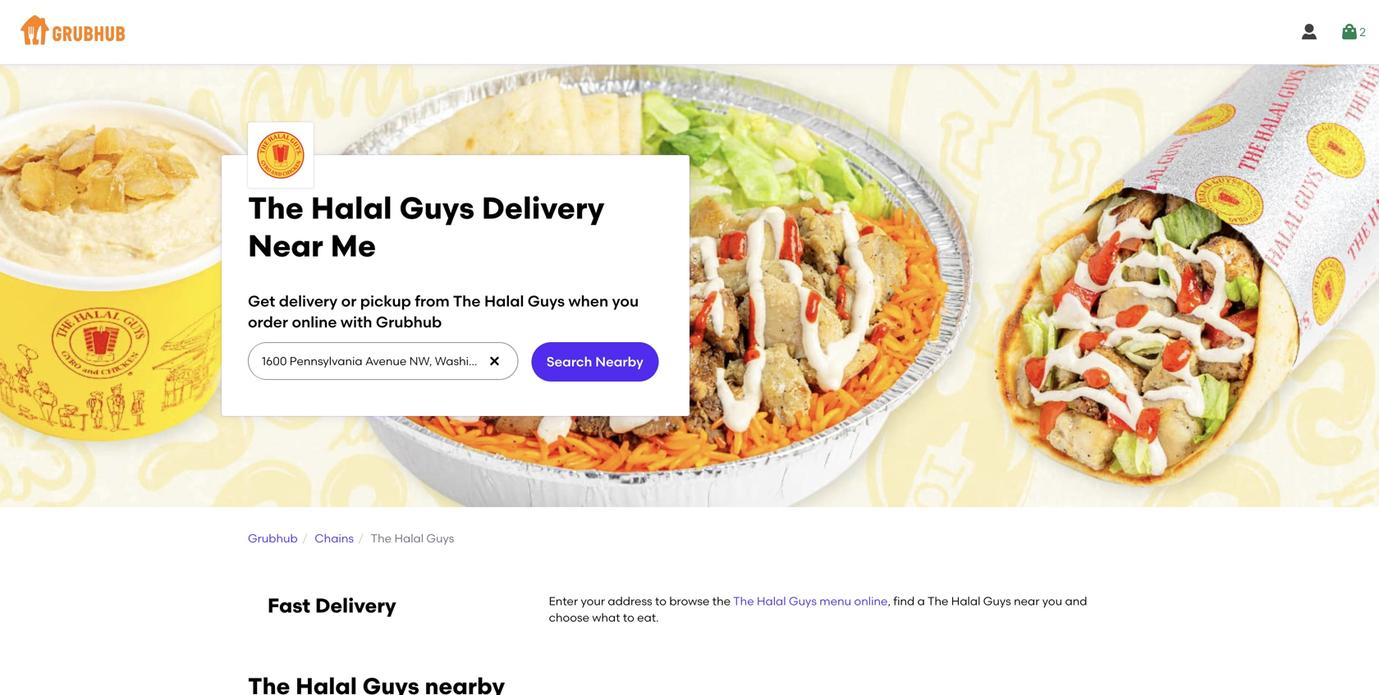 Task type: vqa. For each thing, say whether or not it's contained in the screenshot.
more.
no



Task type: locate. For each thing, give the bounding box(es) containing it.
guys
[[400, 190, 475, 227], [528, 293, 565, 311], [427, 532, 455, 546], [789, 595, 817, 608], [984, 595, 1012, 608]]

0 vertical spatial svg image
[[1300, 22, 1320, 42]]

you right when
[[612, 293, 639, 311]]

menu
[[820, 595, 852, 608]]

halal up me
[[311, 190, 392, 227]]

delivery inside the halal guys delivery near me
[[482, 190, 605, 227]]

to down address
[[623, 611, 635, 625]]

online
[[292, 313, 337, 331], [855, 595, 888, 608]]

main navigation navigation
[[0, 0, 1380, 64]]

,
[[888, 595, 891, 608]]

1 horizontal spatial online
[[855, 595, 888, 608]]

0 vertical spatial grubhub
[[376, 313, 442, 331]]

the halal guys menu online link
[[734, 595, 888, 608]]

search nearby
[[547, 354, 644, 370]]

get delivery or pickup from the halal guys when you order online with grubhub
[[248, 293, 639, 331]]

0 vertical spatial to
[[655, 595, 667, 608]]

the up near
[[248, 190, 304, 227]]

0 horizontal spatial svg image
[[488, 355, 501, 368]]

grubhub left chains link
[[248, 532, 298, 546]]

get
[[248, 293, 275, 311]]

svg image left svg image
[[1300, 22, 1320, 42]]

2
[[1360, 25, 1367, 39]]

svg image inside main navigation navigation
[[1300, 22, 1320, 42]]

0 horizontal spatial online
[[292, 313, 337, 331]]

0 horizontal spatial delivery
[[315, 594, 396, 618]]

pickup
[[360, 293, 411, 311]]

the inside , find a the halal guys near you and choose what to eat.
[[928, 595, 949, 608]]

halal
[[311, 190, 392, 227], [485, 293, 524, 311], [395, 532, 424, 546], [757, 595, 787, 608], [952, 595, 981, 608]]

halal right from
[[485, 293, 524, 311]]

grubhub down pickup
[[376, 313, 442, 331]]

when
[[569, 293, 609, 311]]

svg image down get delivery or pickup from the halal guys when you order online with grubhub
[[488, 355, 501, 368]]

from
[[415, 293, 450, 311]]

the right "the"
[[734, 595, 755, 608]]

0 horizontal spatial to
[[623, 611, 635, 625]]

halal right a
[[952, 595, 981, 608]]

enter your address to browse the the halal guys menu online
[[549, 595, 888, 608]]

1 vertical spatial you
[[1043, 595, 1063, 608]]

1 horizontal spatial you
[[1043, 595, 1063, 608]]

the halal guys
[[371, 532, 455, 546]]

the right from
[[453, 293, 481, 311]]

1 vertical spatial grubhub
[[248, 532, 298, 546]]

grubhub inside get delivery or pickup from the halal guys when you order online with grubhub
[[376, 313, 442, 331]]

grubhub
[[376, 313, 442, 331], [248, 532, 298, 546]]

2 button
[[1341, 17, 1367, 47]]

the
[[248, 190, 304, 227], [453, 293, 481, 311], [371, 532, 392, 546], [734, 595, 755, 608], [928, 595, 949, 608]]

1 horizontal spatial grubhub
[[376, 313, 442, 331]]

0 horizontal spatial you
[[612, 293, 639, 311]]

delivery
[[482, 190, 605, 227], [315, 594, 396, 618]]

online down delivery
[[292, 313, 337, 331]]

enter
[[549, 595, 578, 608]]

chains
[[315, 532, 354, 546]]

0 vertical spatial delivery
[[482, 190, 605, 227]]

to
[[655, 595, 667, 608], [623, 611, 635, 625]]

online left find
[[855, 595, 888, 608]]

0 vertical spatial online
[[292, 313, 337, 331]]

1 vertical spatial to
[[623, 611, 635, 625]]

you left and
[[1043, 595, 1063, 608]]

grubhub link
[[248, 532, 298, 546]]

0 vertical spatial you
[[612, 293, 639, 311]]

you
[[612, 293, 639, 311], [1043, 595, 1063, 608]]

guys inside , find a the halal guys near you and choose what to eat.
[[984, 595, 1012, 608]]

what
[[592, 611, 621, 625]]

1 horizontal spatial svg image
[[1300, 22, 1320, 42]]

search
[[547, 354, 593, 370]]

the halal guys logo image
[[255, 129, 307, 181]]

to inside , find a the halal guys near you and choose what to eat.
[[623, 611, 635, 625]]

, find a the halal guys near you and choose what to eat.
[[549, 595, 1088, 625]]

to up eat.
[[655, 595, 667, 608]]

svg image
[[1300, 22, 1320, 42], [488, 355, 501, 368]]

search nearby button
[[532, 343, 659, 382]]

1 horizontal spatial delivery
[[482, 190, 605, 227]]

the right a
[[928, 595, 949, 608]]

fast delivery
[[268, 594, 396, 618]]



Task type: describe. For each thing, give the bounding box(es) containing it.
1 vertical spatial delivery
[[315, 594, 396, 618]]

1 vertical spatial online
[[855, 595, 888, 608]]

a
[[918, 595, 926, 608]]

browse
[[670, 595, 710, 608]]

me
[[331, 228, 376, 264]]

fast
[[268, 594, 311, 618]]

the halal guys delivery near me
[[248, 190, 605, 264]]

you inside , find a the halal guys near you and choose what to eat.
[[1043, 595, 1063, 608]]

guys inside get delivery or pickup from the halal guys when you order online with grubhub
[[528, 293, 565, 311]]

nearby
[[596, 354, 644, 370]]

1 vertical spatial svg image
[[488, 355, 501, 368]]

delivery
[[279, 293, 338, 311]]

choose
[[549, 611, 590, 625]]

eat.
[[638, 611, 659, 625]]

the inside get delivery or pickup from the halal guys when you order online with grubhub
[[453, 293, 481, 311]]

online inside get delivery or pickup from the halal guys when you order online with grubhub
[[292, 313, 337, 331]]

the right chains
[[371, 532, 392, 546]]

Search Address search field
[[248, 343, 517, 379]]

order
[[248, 313, 288, 331]]

find
[[894, 595, 915, 608]]

the inside the halal guys delivery near me
[[248, 190, 304, 227]]

svg image
[[1341, 22, 1360, 42]]

near
[[1014, 595, 1040, 608]]

halal inside the halal guys delivery near me
[[311, 190, 392, 227]]

1 horizontal spatial to
[[655, 595, 667, 608]]

halal right chains
[[395, 532, 424, 546]]

your
[[581, 595, 605, 608]]

halal right "the"
[[757, 595, 787, 608]]

halal inside get delivery or pickup from the halal guys when you order online with grubhub
[[485, 293, 524, 311]]

address
[[608, 595, 653, 608]]

chains link
[[315, 532, 354, 546]]

0 horizontal spatial grubhub
[[248, 532, 298, 546]]

the
[[713, 595, 731, 608]]

you inside get delivery or pickup from the halal guys when you order online with grubhub
[[612, 293, 639, 311]]

or
[[341, 293, 357, 311]]

near
[[248, 228, 323, 264]]

and
[[1066, 595, 1088, 608]]

with
[[341, 313, 372, 331]]

guys inside the halal guys delivery near me
[[400, 190, 475, 227]]

halal inside , find a the halal guys near you and choose what to eat.
[[952, 595, 981, 608]]



